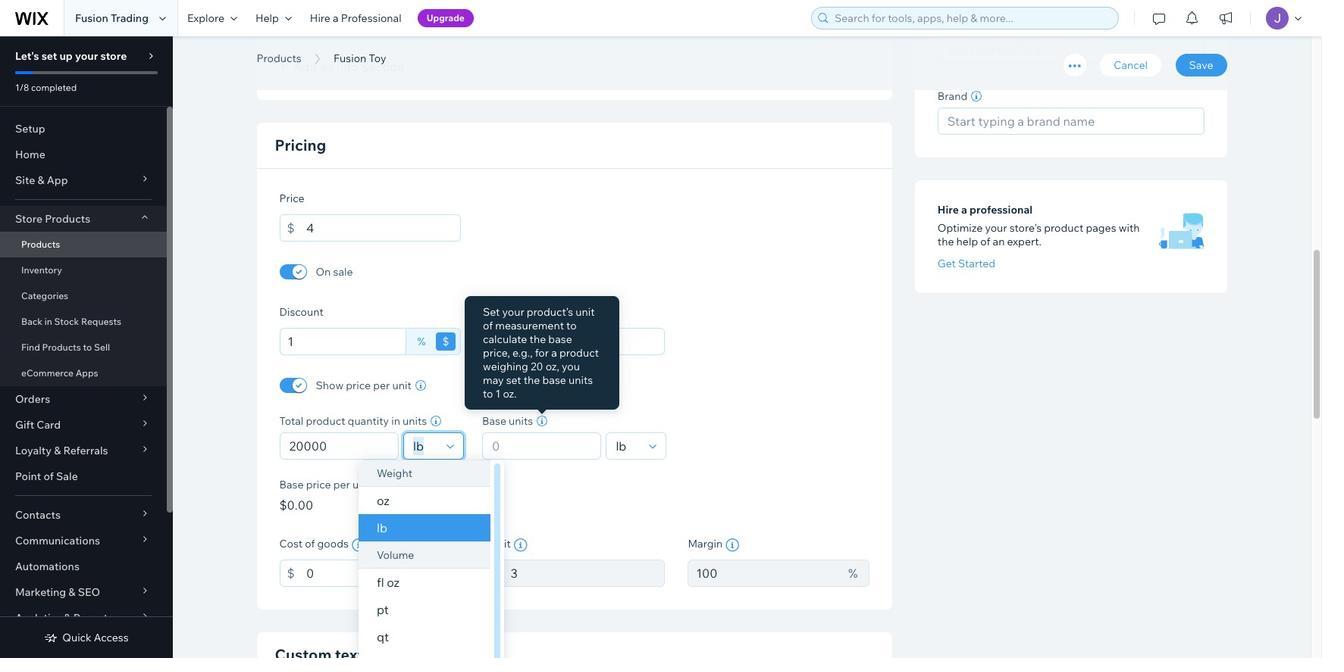 Task type: locate. For each thing, give the bounding box(es) containing it.
1 info tooltip image from the left
[[514, 539, 527, 553]]

2 vertical spatial to
[[483, 387, 493, 401]]

info tooltip image for margin
[[726, 539, 739, 553]]

1 vertical spatial an
[[993, 235, 1005, 249]]

1 horizontal spatial base
[[482, 415, 506, 428]]

2 horizontal spatial units
[[569, 374, 593, 387]]

margin
[[688, 538, 723, 551]]

products down help button
[[257, 52, 301, 65]]

base for base units
[[482, 415, 506, 428]]

per left weight at the left bottom of the page
[[333, 478, 350, 492]]

measurement
[[495, 319, 564, 333]]

quantity
[[348, 415, 389, 428]]

0 horizontal spatial base
[[279, 478, 304, 492]]

your down professional
[[985, 222, 1007, 235]]

of right "point"
[[44, 470, 54, 484]]

1 horizontal spatial products link
[[249, 51, 309, 66]]

2 info tooltip image from the left
[[726, 539, 739, 553]]

fusion toy form
[[173, 0, 1322, 659]]

sale inside sidebar element
[[56, 470, 78, 484]]

the left help on the top
[[938, 235, 954, 249]]

None field
[[409, 434, 442, 459], [611, 434, 645, 459], [409, 434, 442, 459], [611, 434, 645, 459]]

0 field
[[285, 434, 393, 459], [487, 434, 596, 459]]

help
[[255, 11, 279, 25]]

ecommerce apps link
[[0, 361, 167, 387]]

1 horizontal spatial 0 field
[[487, 434, 596, 459]]

0 horizontal spatial per
[[333, 478, 350, 492]]

0 vertical spatial product
[[1044, 222, 1084, 235]]

sidebar element
[[0, 36, 173, 659]]

products link down help button
[[249, 51, 309, 66]]

hire a professional link
[[301, 0, 411, 36]]

1 vertical spatial unit
[[392, 379, 411, 393]]

sale down loyalty & referrals
[[56, 470, 78, 484]]

2 0 field from the left
[[487, 434, 596, 459]]

2 vertical spatial price
[[306, 478, 331, 492]]

hire a professional
[[310, 11, 402, 25]]

0 vertical spatial base
[[482, 415, 506, 428]]

brand
[[938, 90, 968, 103]]

a right for
[[551, 346, 557, 360]]

price inside base price per unit $0.00
[[306, 478, 331, 492]]

your inside the set your product's unit of measurement to calculate the base price, e.g., for a product weighing 20 oz, you may set the base units to 1 oz.
[[502, 306, 524, 319]]

unit
[[576, 306, 595, 319], [392, 379, 411, 393], [352, 478, 372, 492]]

20
[[531, 360, 543, 374]]

1 vertical spatial price
[[346, 379, 371, 393]]

base
[[548, 333, 572, 346], [542, 374, 566, 387]]

pt
[[377, 603, 389, 618]]

loyalty & referrals
[[15, 444, 108, 458]]

the up 20
[[530, 333, 546, 346]]

of right cost
[[305, 538, 315, 551]]

list box
[[359, 460, 504, 659]]

add an info section link
[[279, 59, 404, 74]]

list box inside fusion toy "form"
[[359, 460, 504, 659]]

info tooltip image for profit
[[514, 539, 527, 553]]

base up oz,
[[548, 333, 572, 346]]

the left oz,
[[524, 374, 540, 387]]

quick access
[[62, 631, 129, 645]]

Search for tools, apps, help & more... field
[[830, 8, 1114, 29]]

products link
[[249, 51, 309, 66], [0, 232, 167, 258]]

for
[[535, 346, 549, 360]]

2 horizontal spatial a
[[961, 204, 967, 217]]

hire up optimize
[[938, 204, 959, 217]]

a inside fusion toy "form"
[[961, 204, 967, 217]]

info
[[336, 59, 358, 74]]

of up price, at left bottom
[[483, 319, 493, 333]]

1 horizontal spatial %
[[848, 566, 858, 582]]

set left up
[[41, 49, 57, 63]]

1 vertical spatial products link
[[0, 232, 167, 258]]

1 0 field from the left
[[285, 434, 393, 459]]

products inside dropdown button
[[45, 212, 90, 226]]

set right may
[[506, 374, 521, 387]]

$ down profit
[[491, 566, 499, 582]]

a inside hire a professional link
[[333, 11, 339, 25]]

& for site
[[37, 174, 44, 187]]

your right up
[[75, 49, 98, 63]]

0 horizontal spatial sale
[[56, 470, 78, 484]]

& for marketing
[[68, 586, 75, 600]]

& right site
[[37, 174, 44, 187]]

1 vertical spatial hire
[[938, 204, 959, 217]]

you (self fulfilled)
[[947, 43, 1044, 58]]

0 horizontal spatial unit
[[352, 478, 372, 492]]

1 horizontal spatial hire
[[938, 204, 959, 217]]

0 vertical spatial set
[[41, 49, 57, 63]]

unit inside the set your product's unit of measurement to calculate the base price, e.g., for a product weighing 20 oz, you may set the base units to 1 oz.
[[576, 306, 595, 319]]

let's
[[15, 49, 39, 63]]

0 vertical spatial an
[[320, 59, 334, 74]]

products link down store products
[[0, 232, 167, 258]]

communications button
[[0, 528, 167, 554]]

of inside optimize your store's product pages with the help of an expert.
[[980, 235, 990, 249]]

professional
[[341, 11, 402, 25]]

0 horizontal spatial set
[[41, 49, 57, 63]]

0 vertical spatial unit
[[576, 306, 595, 319]]

0 field for units
[[487, 434, 596, 459]]

your right set
[[502, 306, 524, 319]]

1 horizontal spatial product
[[559, 346, 599, 360]]

a for professional
[[333, 11, 339, 25]]

1 horizontal spatial a
[[551, 346, 557, 360]]

to up the you
[[566, 319, 577, 333]]

&
[[37, 174, 44, 187], [54, 444, 61, 458], [68, 586, 75, 600], [64, 612, 71, 625]]

your
[[75, 49, 98, 63], [985, 222, 1007, 235], [502, 306, 524, 319]]

price right show
[[346, 379, 371, 393]]

1 horizontal spatial an
[[993, 235, 1005, 249]]

1 horizontal spatial set
[[506, 374, 521, 387]]

0 vertical spatial sale
[[484, 306, 505, 319]]

info tooltip image right margin
[[726, 539, 739, 553]]

1 vertical spatial oz
[[387, 575, 400, 591]]

an left the expert. at the right of page
[[993, 235, 1005, 249]]

lb option
[[359, 515, 490, 542]]

& for loyalty
[[54, 444, 61, 458]]

0 vertical spatial in
[[44, 316, 52, 327]]

0 horizontal spatial product
[[306, 415, 345, 428]]

hire a professional
[[938, 204, 1033, 217]]

automations link
[[0, 554, 167, 580]]

optimize
[[938, 222, 983, 235]]

0 vertical spatial a
[[333, 11, 339, 25]]

to left sell
[[83, 342, 92, 353]]

you
[[562, 360, 580, 374]]

0 vertical spatial to
[[566, 319, 577, 333]]

gift
[[15, 418, 34, 432]]

1 horizontal spatial sale
[[484, 306, 505, 319]]

0 vertical spatial your
[[75, 49, 98, 63]]

0 field down total product quantity in units
[[285, 434, 393, 459]]

products up inventory
[[21, 239, 60, 250]]

toy right info
[[369, 52, 386, 65]]

1 horizontal spatial per
[[373, 379, 390, 393]]

weight option
[[359, 460, 490, 488]]

home
[[15, 148, 45, 161]]

unit up total product quantity in units
[[392, 379, 411, 393]]

product right oz,
[[559, 346, 599, 360]]

base
[[482, 415, 506, 428], [279, 478, 304, 492]]

2 vertical spatial product
[[306, 415, 345, 428]]

sale
[[484, 306, 505, 319], [56, 470, 78, 484]]

unit inside base price per unit $0.00
[[352, 478, 372, 492]]

base down 1
[[482, 415, 506, 428]]

2 vertical spatial a
[[551, 346, 557, 360]]

oz right fl
[[387, 575, 400, 591]]

oz up lb
[[377, 494, 390, 509]]

oz
[[377, 494, 390, 509], [387, 575, 400, 591]]

a up optimize
[[961, 204, 967, 217]]

0 field down base units
[[487, 434, 596, 459]]

set
[[483, 306, 500, 319]]

1 vertical spatial to
[[83, 342, 92, 353]]

pricing
[[275, 136, 326, 155]]

to
[[566, 319, 577, 333], [83, 342, 92, 353], [483, 387, 493, 401]]

a
[[333, 11, 339, 25], [961, 204, 967, 217], [551, 346, 557, 360]]

base down for
[[542, 374, 566, 387]]

products right store on the top left of the page
[[45, 212, 90, 226]]

& right 'loyalty'
[[54, 444, 61, 458]]

referrals
[[63, 444, 108, 458]]

& inside dropdown button
[[54, 444, 61, 458]]

price for show price per unit
[[346, 379, 371, 393]]

get started link
[[938, 257, 995, 271]]

2 horizontal spatial price
[[508, 306, 532, 319]]

info tooltip image right profit
[[514, 539, 527, 553]]

info tooltip image
[[514, 539, 527, 553], [726, 539, 739, 553]]

price for base price per unit $0.00
[[306, 478, 331, 492]]

product
[[1044, 222, 1084, 235], [559, 346, 599, 360], [306, 415, 345, 428]]

in
[[44, 316, 52, 327], [391, 415, 400, 428]]

0 vertical spatial hire
[[310, 11, 330, 25]]

1 vertical spatial sale
[[56, 470, 78, 484]]

2 horizontal spatial to
[[566, 319, 577, 333]]

1 horizontal spatial unit
[[392, 379, 411, 393]]

0 horizontal spatial hire
[[310, 11, 330, 25]]

0 vertical spatial products link
[[249, 51, 309, 66]]

units right oz,
[[569, 374, 593, 387]]

1 horizontal spatial price
[[346, 379, 371, 393]]

an left info
[[320, 59, 334, 74]]

& left seo
[[68, 586, 75, 600]]

price right set
[[508, 306, 532, 319]]

1 vertical spatial %
[[848, 566, 858, 582]]

in inside fusion toy "form"
[[391, 415, 400, 428]]

categories link
[[0, 284, 167, 309]]

0 horizontal spatial in
[[44, 316, 52, 327]]

1 vertical spatial your
[[985, 222, 1007, 235]]

1 vertical spatial a
[[961, 204, 967, 217]]

$ left price, at left bottom
[[442, 335, 449, 349]]

1 vertical spatial base
[[279, 478, 304, 492]]

hire right help button
[[310, 11, 330, 25]]

$ up weighing
[[491, 334, 499, 350]]

store's
[[1010, 222, 1042, 235]]

per
[[373, 379, 390, 393], [333, 478, 350, 492]]

discount
[[279, 306, 324, 319]]

a left professional
[[333, 11, 339, 25]]

weight
[[377, 467, 412, 481]]

& for analytics
[[64, 612, 71, 625]]

with
[[1119, 222, 1140, 235]]

units right quantity
[[403, 415, 427, 428]]

the
[[938, 235, 954, 249], [530, 333, 546, 346], [524, 374, 540, 387]]

1 vertical spatial per
[[333, 478, 350, 492]]

2 vertical spatial unit
[[352, 478, 372, 492]]

1 vertical spatial set
[[506, 374, 521, 387]]

price up $0.00
[[306, 478, 331, 492]]

1 vertical spatial in
[[391, 415, 400, 428]]

weighing
[[483, 360, 528, 374]]

list box containing oz
[[359, 460, 504, 659]]

0 horizontal spatial your
[[75, 49, 98, 63]]

1 horizontal spatial info tooltip image
[[726, 539, 739, 553]]

per for base price per unit $0.00
[[333, 478, 350, 492]]

contacts button
[[0, 503, 167, 528]]

0 vertical spatial per
[[373, 379, 390, 393]]

fusion trading
[[75, 11, 149, 25]]

1 horizontal spatial in
[[391, 415, 400, 428]]

None text field
[[306, 560, 461, 588], [511, 560, 665, 588], [306, 560, 461, 588], [511, 560, 665, 588]]

unit left weight at the left bottom of the page
[[352, 478, 372, 492]]

0 horizontal spatial 0 field
[[285, 434, 393, 459]]

None text field
[[306, 215, 461, 242], [279, 328, 406, 356], [688, 560, 841, 588], [306, 215, 461, 242], [279, 328, 406, 356], [688, 560, 841, 588]]

of right help on the top
[[980, 235, 990, 249]]

loyalty & referrals button
[[0, 438, 167, 464]]

units down oz.
[[509, 415, 533, 428]]

2 horizontal spatial your
[[985, 222, 1007, 235]]

hire
[[310, 11, 330, 25], [938, 204, 959, 217]]

unit up $ text box
[[576, 306, 595, 319]]

analytics & reports
[[15, 612, 113, 625]]

0 horizontal spatial info tooltip image
[[514, 539, 527, 553]]

in right back
[[44, 316, 52, 327]]

communications
[[15, 534, 100, 548]]

to left 1
[[483, 387, 493, 401]]

quick
[[62, 631, 91, 645]]

back in stock requests link
[[0, 309, 167, 335]]

2 vertical spatial your
[[502, 306, 524, 319]]

cost of goods
[[279, 538, 349, 551]]

0 vertical spatial the
[[938, 235, 954, 249]]

section
[[361, 59, 404, 74]]

1 horizontal spatial your
[[502, 306, 524, 319]]

products link inside sidebar element
[[0, 232, 167, 258]]

info tooltip image
[[352, 539, 365, 553]]

(self
[[971, 43, 995, 58]]

1 vertical spatial product
[[559, 346, 599, 360]]

2 horizontal spatial product
[[1044, 222, 1084, 235]]

1 horizontal spatial to
[[483, 387, 493, 401]]

products
[[257, 52, 301, 65], [45, 212, 90, 226], [21, 239, 60, 250], [42, 342, 81, 353]]

per up quantity
[[373, 379, 390, 393]]

per inside base price per unit $0.00
[[333, 478, 350, 492]]

set inside the set your product's unit of measurement to calculate the base price, e.g., for a product weighing 20 oz, you may set the base units to 1 oz.
[[506, 374, 521, 387]]

product right total
[[306, 415, 345, 428]]

cost
[[279, 538, 303, 551]]

sale up calculate at bottom
[[484, 306, 505, 319]]

home link
[[0, 142, 167, 168]]

$ down cost
[[287, 566, 295, 582]]

units inside the set your product's unit of measurement to calculate the base price, e.g., for a product weighing 20 oz, you may set the base units to 1 oz.
[[569, 374, 593, 387]]

hire for hire a professional
[[938, 204, 959, 217]]

an inside optimize your store's product pages with the help of an expert.
[[993, 235, 1005, 249]]

0 horizontal spatial a
[[333, 11, 339, 25]]

gift card
[[15, 418, 61, 432]]

base up $0.00
[[279, 478, 304, 492]]

your inside optimize your store's product pages with the help of an expert.
[[985, 222, 1007, 235]]

in inside sidebar element
[[44, 316, 52, 327]]

0 horizontal spatial %
[[417, 335, 426, 349]]

0 vertical spatial price
[[508, 306, 532, 319]]

loyalty
[[15, 444, 52, 458]]

hire inside fusion toy "form"
[[938, 204, 959, 217]]

& up quick
[[64, 612, 71, 625]]

0 horizontal spatial to
[[83, 342, 92, 353]]

unit for of
[[576, 306, 595, 319]]

point
[[15, 470, 41, 484]]

product left pages
[[1044, 222, 1084, 235]]

show
[[316, 379, 344, 393]]

0 horizontal spatial price
[[306, 478, 331, 492]]

reports
[[73, 612, 113, 625]]

in right quantity
[[391, 415, 400, 428]]

base inside base price per unit $0.00
[[279, 478, 304, 492]]

2 horizontal spatial unit
[[576, 306, 595, 319]]

0 horizontal spatial products link
[[0, 232, 167, 258]]

site
[[15, 174, 35, 187]]



Task type: describe. For each thing, give the bounding box(es) containing it.
product inside optimize your store's product pages with the help of an expert.
[[1044, 222, 1084, 235]]

fl oz
[[377, 575, 400, 591]]

price,
[[483, 346, 510, 360]]

1 vertical spatial base
[[542, 374, 566, 387]]

cancel button
[[1100, 54, 1161, 77]]

point of sale
[[15, 470, 78, 484]]

goods
[[317, 538, 349, 551]]

show price per unit
[[316, 379, 411, 393]]

orders
[[15, 393, 50, 406]]

optimize your store's product pages with the help of an expert.
[[938, 222, 1140, 249]]

inventory
[[21, 265, 62, 276]]

inventory link
[[0, 258, 167, 284]]

marketing & seo button
[[0, 580, 167, 606]]

analytics
[[15, 612, 62, 625]]

cancel
[[1114, 58, 1148, 72]]

$0.00
[[279, 498, 313, 513]]

pages
[[1086, 222, 1116, 235]]

gift card button
[[0, 412, 167, 438]]

ecommerce
[[21, 368, 74, 379]]

set inside sidebar element
[[41, 49, 57, 63]]

1 vertical spatial the
[[530, 333, 546, 346]]

product inside the set your product's unit of measurement to calculate the base price, e.g., for a product weighing 20 oz, you may set the base units to 1 oz.
[[559, 346, 599, 360]]

1 horizontal spatial units
[[509, 415, 533, 428]]

profit
[[484, 538, 511, 551]]

store
[[100, 49, 127, 63]]

on sale
[[316, 265, 353, 279]]

products inside fusion toy "form"
[[257, 52, 301, 65]]

e.g.,
[[513, 346, 533, 360]]

1/8 completed
[[15, 82, 77, 93]]

point of sale link
[[0, 464, 167, 490]]

1
[[495, 387, 501, 401]]

access
[[94, 631, 129, 645]]

automations
[[15, 560, 80, 574]]

store products
[[15, 212, 90, 226]]

0 vertical spatial oz
[[377, 494, 390, 509]]

oz.
[[503, 387, 517, 401]]

0 field for product
[[285, 434, 393, 459]]

total
[[279, 415, 303, 428]]

quick access button
[[44, 631, 129, 645]]

find products to sell
[[21, 342, 110, 353]]

unit for $0.00
[[352, 478, 372, 492]]

sale inside fusion toy "form"
[[484, 306, 505, 319]]

of inside the set your product's unit of measurement to calculate the base price, e.g., for a product weighing 20 oz, you may set the base units to 1 oz.
[[483, 319, 493, 333]]

fl
[[377, 575, 384, 591]]

oz,
[[546, 360, 559, 374]]

add
[[294, 59, 317, 74]]

site & app button
[[0, 168, 167, 193]]

get started
[[938, 257, 995, 271]]

0 vertical spatial %
[[417, 335, 426, 349]]

save button
[[1175, 54, 1227, 77]]

save
[[1189, 58, 1213, 72]]

$ down the 'price'
[[287, 221, 295, 236]]

0 horizontal spatial units
[[403, 415, 427, 428]]

lb
[[377, 521, 387, 536]]

get
[[938, 257, 956, 271]]

Start typing a brand name field
[[943, 109, 1199, 135]]

back in stock requests
[[21, 316, 121, 327]]

$ text field
[[511, 328, 665, 356]]

store products button
[[0, 206, 167, 232]]

toy down professional
[[350, 33, 396, 67]]

apps
[[76, 368, 98, 379]]

setup link
[[0, 116, 167, 142]]

requests
[[81, 316, 121, 327]]

analytics & reports button
[[0, 606, 167, 631]]

base for base price per unit $0.00
[[279, 478, 304, 492]]

fusion down 'help'
[[257, 33, 344, 67]]

your for set your product's unit of measurement to calculate the base price, e.g., for a product weighing 20 oz, you may set the base units to 1 oz.
[[502, 306, 524, 319]]

price for sale price
[[508, 306, 532, 319]]

qt
[[377, 630, 389, 645]]

to inside sidebar element
[[83, 342, 92, 353]]

the inside optimize your store's product pages with the help of an expert.
[[938, 235, 954, 249]]

hire for hire a professional
[[310, 11, 330, 25]]

store
[[15, 212, 43, 226]]

2 vertical spatial the
[[524, 374, 540, 387]]

on
[[316, 265, 331, 279]]

marketing & seo
[[15, 586, 100, 600]]

of inside sidebar element
[[44, 470, 54, 484]]

add an info section
[[291, 59, 404, 74]]

fusion down hire a professional link
[[334, 52, 366, 65]]

products up ecommerce apps at bottom left
[[42, 342, 81, 353]]

volume option
[[359, 542, 490, 569]]

card
[[37, 418, 61, 432]]

find
[[21, 342, 40, 353]]

calculate
[[483, 333, 527, 346]]

0 horizontal spatial an
[[320, 59, 334, 74]]

fusion toy down the hire a professional
[[257, 33, 396, 67]]

base price per unit $0.00
[[279, 478, 372, 513]]

your inside sidebar element
[[75, 49, 98, 63]]

a for professional
[[961, 204, 967, 217]]

a inside the set your product's unit of measurement to calculate the base price, e.g., for a product weighing 20 oz, you may set the base units to 1 oz.
[[551, 346, 557, 360]]

set your product's unit of measurement to calculate the base price, e.g., for a product weighing 20 oz, you may set the base units to 1 oz.
[[483, 306, 599, 401]]

base units
[[482, 415, 533, 428]]

orders button
[[0, 387, 167, 412]]

fusion toy down hire a professional link
[[334, 52, 386, 65]]

0 vertical spatial base
[[548, 333, 572, 346]]

may
[[483, 374, 504, 387]]

explore
[[187, 11, 224, 25]]

help button
[[246, 0, 301, 36]]

product's
[[527, 306, 573, 319]]

let's set up your store
[[15, 49, 127, 63]]

sale
[[333, 265, 353, 279]]

total product quantity in units
[[279, 415, 427, 428]]

your for optimize your store's product pages with the help of an expert.
[[985, 222, 1007, 235]]

completed
[[31, 82, 77, 93]]

professional
[[970, 204, 1033, 217]]

stock
[[54, 316, 79, 327]]

upgrade button
[[417, 9, 474, 27]]

upgrade
[[427, 12, 465, 24]]

per for show price per unit
[[373, 379, 390, 393]]

fulfilled)
[[998, 43, 1044, 58]]

fusion left the trading
[[75, 11, 108, 25]]

marketing
[[15, 586, 66, 600]]

app
[[47, 174, 68, 187]]



Task type: vqa. For each thing, say whether or not it's contained in the screenshot.
'for'
yes



